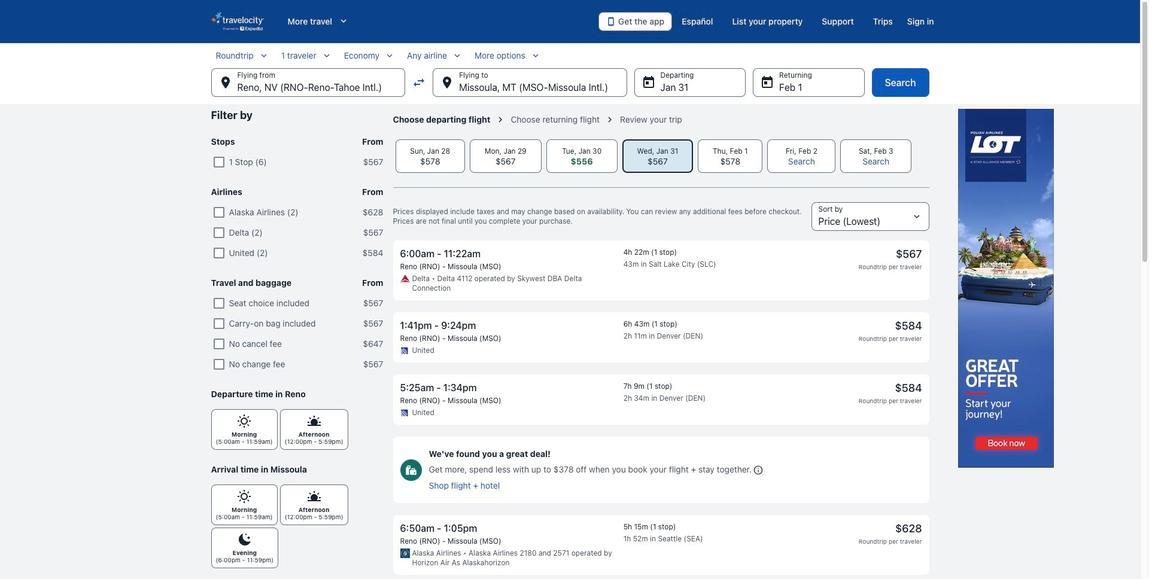 Task type: vqa. For each thing, say whether or not it's contained in the screenshot.
"Travel advice and inspiration from the experts" region
no



Task type: locate. For each thing, give the bounding box(es) containing it.
list
[[393, 241, 930, 580]]

small image
[[259, 50, 269, 61]]

1 small image from the left
[[321, 50, 332, 61]]

travelocity logo image
[[211, 12, 264, 31]]

download the app button image
[[607, 17, 616, 26]]

1 horizontal spatial xsmall image
[[307, 414, 321, 429]]

small image
[[321, 50, 332, 61], [385, 50, 395, 61], [452, 50, 463, 61], [531, 50, 541, 61]]

xsmall image
[[237, 490, 252, 504], [307, 490, 321, 504], [238, 533, 252, 547]]

step 1 of 3. choose departing flight. current page, choose departing flight element
[[393, 114, 511, 125]]

0 horizontal spatial xsmall image
[[237, 414, 252, 429]]

info_outline image
[[753, 466, 764, 476], [754, 466, 763, 475]]

swap origin and destination image
[[412, 75, 426, 90]]

step 2 of 3. choose returning flight, choose returning flight element
[[511, 114, 621, 125]]

xsmall image
[[237, 414, 252, 429], [307, 414, 321, 429]]

tab list
[[393, 140, 930, 173]]

4 small image from the left
[[531, 50, 541, 61]]

None search field
[[211, 50, 930, 97]]

2 small image from the left
[[385, 50, 395, 61]]



Task type: describe. For each thing, give the bounding box(es) containing it.
medium image
[[337, 16, 349, 28]]

2 xsmall image from the left
[[307, 414, 321, 429]]

download the app button image
[[609, 17, 614, 26]]

1 xsmall image from the left
[[237, 414, 252, 429]]

3 small image from the left
[[452, 50, 463, 61]]



